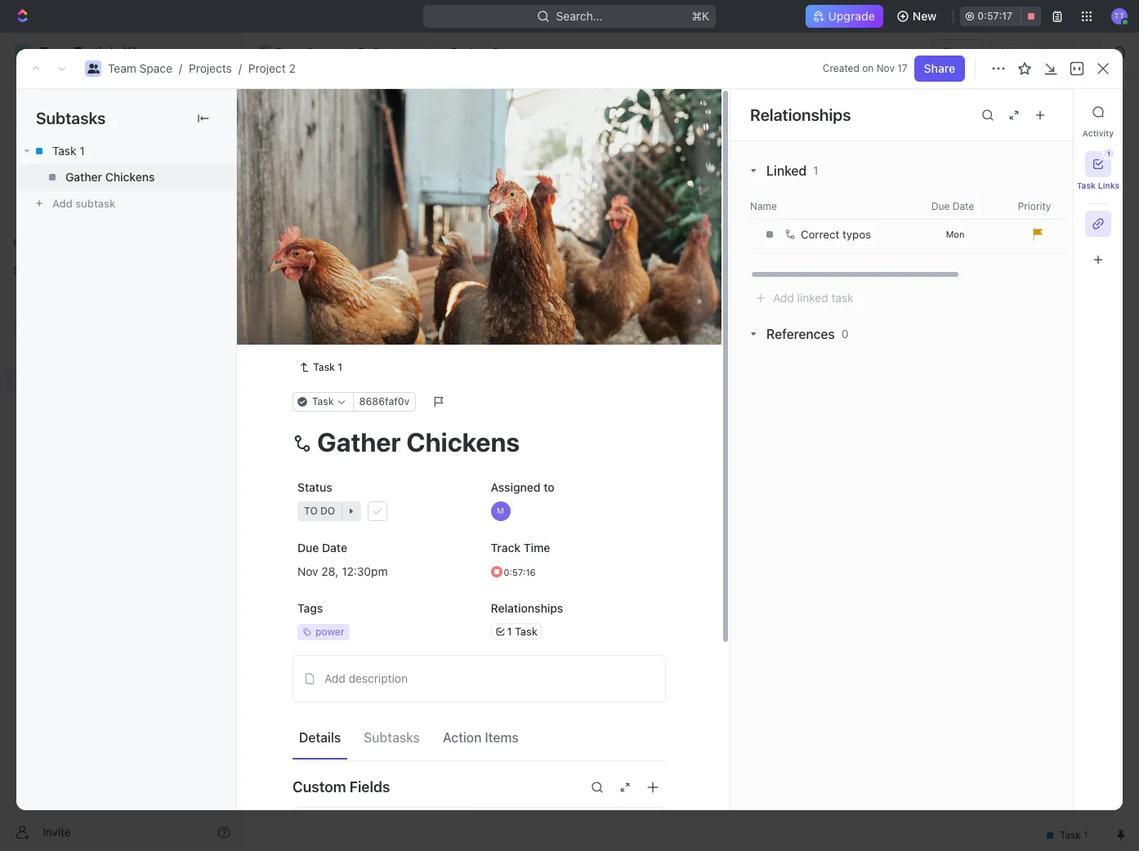 Task type: describe. For each thing, give the bounding box(es) containing it.
new
[[913, 9, 937, 23]]

due for due date
[[931, 200, 950, 212]]

calendar link
[[414, 147, 465, 170]]

0 vertical spatial to do
[[303, 386, 334, 399]]

12:30
[[342, 564, 371, 578]]

priority button
[[995, 200, 1077, 213]]

assigned
[[491, 480, 541, 494]]

due date
[[931, 200, 974, 212]]

gantt link
[[552, 147, 585, 170]]

0 horizontal spatial team space link
[[108, 61, 172, 75]]

add inside button
[[52, 197, 73, 210]]

to do button
[[293, 496, 473, 526]]

priority
[[1018, 200, 1051, 212]]

1 vertical spatial to
[[544, 480, 554, 494]]

to inside dropdown button
[[304, 505, 318, 517]]

in progress
[[303, 230, 369, 243]]

relationships inside task sidebar content section
[[750, 105, 851, 124]]

subtask
[[75, 197, 115, 210]]

task inside task sidebar navigation tab list
[[1077, 181, 1096, 190]]

17
[[897, 62, 908, 74]]

share button right 17 at the top right
[[914, 56, 965, 82]]

28
[[321, 564, 335, 578]]

m
[[497, 506, 504, 516]]

0 horizontal spatial add task
[[329, 340, 378, 354]]

power button
[[293, 617, 473, 647]]

upgrade
[[828, 9, 875, 23]]

user group image inside sidebar navigation
[[17, 320, 29, 330]]

0:57:17 for 0:57:17 button
[[977, 10, 1012, 22]]

gantt
[[555, 151, 585, 165]]

0:57:17 button
[[486, 557, 666, 586]]

add subtask
[[52, 197, 115, 210]]

task links
[[1077, 181, 1120, 190]]

0 horizontal spatial task 1 link
[[16, 138, 236, 164]]

track time
[[491, 541, 550, 554]]

pm
[[371, 564, 388, 578]]

0 vertical spatial project 2
[[451, 45, 499, 59]]

linked
[[766, 163, 807, 178]]

list link
[[364, 147, 387, 170]]

add description button
[[298, 666, 660, 692]]

due date
[[297, 541, 347, 554]]

0 vertical spatial to
[[303, 386, 317, 399]]

correct typos
[[801, 228, 871, 241]]

name
[[750, 200, 777, 212]]

0 horizontal spatial relationships
[[491, 601, 563, 615]]

assignees button
[[661, 188, 737, 208]]

home
[[39, 85, 70, 99]]

add down task 2
[[329, 340, 350, 354]]

0 horizontal spatial projects link
[[189, 61, 232, 75]]

board link
[[302, 147, 337, 170]]

automations
[[999, 45, 1067, 59]]

1 button for 2
[[367, 311, 390, 328]]

share button down new
[[932, 39, 983, 65]]

in
[[303, 230, 313, 243]]

to do inside dropdown button
[[304, 505, 335, 517]]

tags power
[[297, 601, 345, 638]]

0 vertical spatial add task
[[1021, 105, 1070, 118]]

fields
[[350, 779, 390, 796]]

m button
[[486, 496, 666, 526]]

add description
[[324, 671, 408, 685]]

references
[[766, 327, 835, 342]]

0 vertical spatial project
[[451, 45, 489, 59]]

tt button
[[1106, 3, 1133, 29]]

1 vertical spatial nov
[[297, 564, 318, 578]]

0:57:17 button
[[960, 7, 1041, 26]]

space for team space / projects / project 2
[[139, 61, 172, 75]]

1 vertical spatial add task button
[[419, 227, 489, 247]]

team space
[[275, 45, 339, 59]]

favorites
[[13, 237, 56, 249]]

reposition button
[[493, 312, 571, 338]]

0 horizontal spatial add task button
[[322, 338, 384, 358]]

share for "share" button to the right of 17 at the top right
[[924, 61, 955, 75]]

task sidebar navigation tab list
[[1077, 99, 1120, 273]]

search...
[[556, 9, 603, 23]]

gather chickens
[[65, 170, 155, 184]]

change cover button
[[571, 312, 665, 338]]

references 0
[[766, 327, 849, 342]]

1 vertical spatial task 1
[[329, 284, 363, 298]]

task 2
[[329, 313, 364, 326]]

correct typos link
[[780, 221, 910, 248]]

0
[[841, 327, 849, 341]]

1 horizontal spatial nov
[[876, 62, 895, 74]]

action items
[[443, 731, 519, 745]]

8686faf0v button
[[353, 392, 416, 411]]

0 horizontal spatial subtasks
[[36, 109, 106, 127]]

progress
[[316, 230, 369, 243]]

assigned to
[[491, 480, 554, 494]]

0:57:17 for 0:57:17 dropdown button
[[504, 566, 535, 577]]

inbox
[[39, 113, 68, 127]]

status
[[297, 480, 332, 494]]

1 button for 1
[[366, 283, 388, 299]]

team for team space
[[275, 45, 303, 59]]

list
[[367, 151, 387, 165]]

board
[[305, 151, 337, 165]]

add down automations button on the top
[[1021, 105, 1043, 118]]

docs
[[39, 141, 66, 154]]

task
[[831, 291, 854, 305]]

created on nov 17
[[823, 62, 908, 74]]

add down calendar link
[[439, 230, 458, 243]]

description
[[349, 671, 408, 685]]

automations button
[[991, 40, 1075, 65]]

track
[[491, 541, 521, 554]]

mon
[[946, 228, 964, 239]]

,
[[335, 564, 339, 578]]

space for team space
[[306, 45, 339, 59]]

mon button
[[914, 228, 996, 240]]



Task type: vqa. For each thing, say whether or not it's contained in the screenshot.
Links
yes



Task type: locate. For each thing, give the bounding box(es) containing it.
share button
[[932, 39, 983, 65], [914, 56, 965, 82]]

task 1 link up chickens
[[16, 138, 236, 164]]

1 vertical spatial due
[[297, 541, 319, 554]]

team for team space / projects / project 2
[[108, 61, 136, 75]]

add task down automations button on the top
[[1021, 105, 1070, 118]]

projects link
[[353, 42, 421, 62], [189, 61, 232, 75]]

0 vertical spatial 0:57:17
[[977, 10, 1012, 22]]

due for due date
[[297, 541, 319, 554]]

project
[[451, 45, 489, 59], [248, 61, 286, 75], [284, 97, 357, 124]]

2 vertical spatial add task button
[[322, 338, 384, 358]]

add task button down calendar link
[[419, 227, 489, 247]]

1 horizontal spatial task 1 link
[[293, 358, 349, 377]]

upgrade link
[[805, 5, 883, 28]]

subtasks inside button
[[364, 731, 420, 745]]

0:57:17
[[977, 10, 1012, 22], [504, 566, 535, 577]]

1 vertical spatial 1 button
[[366, 283, 388, 299]]

1 vertical spatial projects
[[189, 61, 232, 75]]

action items button
[[436, 723, 525, 753]]

1 vertical spatial subtasks
[[364, 731, 420, 745]]

1 horizontal spatial add task
[[439, 230, 482, 243]]

0 vertical spatial due
[[931, 200, 950, 212]]

share for "share" button underneath new
[[942, 45, 974, 59]]

tree
[[7, 284, 237, 505]]

details
[[299, 731, 341, 745]]

/
[[346, 45, 350, 59], [424, 45, 427, 59], [179, 61, 182, 75], [238, 61, 242, 75]]

1 horizontal spatial 0:57:17
[[977, 10, 1012, 22]]

0:57:17 down track time
[[504, 566, 535, 577]]

tags
[[297, 601, 323, 615]]

add inside task sidebar content section
[[773, 291, 794, 305]]

date
[[953, 200, 974, 212]]

0 vertical spatial user group image
[[87, 64, 99, 74]]

1 button inside task sidebar navigation tab list
[[1085, 149, 1114, 177]]

due left the date
[[931, 200, 950, 212]]

1 horizontal spatial projects
[[373, 45, 416, 59]]

team space link
[[254, 42, 343, 62], [108, 61, 172, 75]]

home link
[[7, 79, 237, 105]]

0 horizontal spatial due
[[297, 541, 319, 554]]

typos
[[842, 228, 871, 241]]

links
[[1098, 181, 1120, 190]]

chickens
[[105, 170, 155, 184]]

add linked task
[[773, 291, 854, 305]]

change cover
[[581, 318, 655, 331]]

team
[[275, 45, 303, 59], [108, 61, 136, 75]]

0 vertical spatial add task button
[[1011, 99, 1080, 125]]

add left "linked"
[[773, 291, 794, 305]]

2 vertical spatial project
[[284, 97, 357, 124]]

8686faf0v
[[359, 395, 409, 407]]

subtasks up the fields on the left of the page
[[364, 731, 420, 745]]

add inside button
[[324, 671, 345, 685]]

due inside dropdown button
[[931, 200, 950, 212]]

0 vertical spatial 1 button
[[1085, 149, 1114, 177]]

team up home link
[[108, 61, 136, 75]]

0 horizontal spatial space
[[139, 61, 172, 75]]

1 vertical spatial 0:57:17
[[504, 566, 535, 577]]

assignees
[[681, 191, 729, 203]]

1 vertical spatial project 2
[[284, 97, 381, 124]]

add down dashboards
[[52, 197, 73, 210]]

0:57:17 inside dropdown button
[[504, 566, 535, 577]]

date
[[322, 541, 347, 554]]

1 horizontal spatial subtasks
[[364, 731, 420, 745]]

0 vertical spatial projects
[[373, 45, 416, 59]]

0 horizontal spatial user group image
[[17, 320, 29, 330]]

spaces
[[13, 265, 48, 277]]

invite
[[42, 825, 71, 839]]

do
[[319, 386, 334, 399], [320, 505, 335, 517]]

to right assigned
[[544, 480, 554, 494]]

team space / projects / project 2
[[108, 61, 296, 75]]

0:57:17 inside button
[[977, 10, 1012, 22]]

gather chickens link
[[16, 164, 236, 190]]

activity
[[1082, 128, 1114, 138]]

space right user group icon at the left top of the page
[[306, 45, 339, 59]]

custom fields button
[[293, 768, 666, 807]]

reposition
[[503, 318, 560, 331]]

dashboards
[[39, 168, 103, 182]]

Edit task name text field
[[293, 426, 666, 457]]

table
[[496, 151, 525, 165]]

add linked task button
[[755, 291, 854, 305]]

1 button down progress
[[366, 283, 388, 299]]

new button
[[890, 3, 946, 29]]

to down status
[[304, 505, 318, 517]]

add task button
[[1011, 99, 1080, 125], [419, 227, 489, 247], [322, 338, 384, 358]]

1 horizontal spatial relationships
[[750, 105, 851, 124]]

1 horizontal spatial space
[[306, 45, 339, 59]]

0 vertical spatial task 1
[[52, 144, 85, 158]]

1 horizontal spatial project 2 link
[[430, 42, 503, 62]]

1 vertical spatial task 1 link
[[293, 358, 349, 377]]

user group image up home link
[[87, 64, 99, 74]]

task 1 link up task dropdown button
[[293, 358, 349, 377]]

2 horizontal spatial add task button
[[1011, 99, 1080, 125]]

add task down task 2
[[329, 340, 378, 354]]

1 task
[[507, 624, 537, 637]]

relationships
[[750, 105, 851, 124], [491, 601, 563, 615]]

sidebar navigation
[[0, 33, 244, 851]]

0 vertical spatial relationships
[[750, 105, 851, 124]]

1 horizontal spatial due
[[931, 200, 950, 212]]

1 vertical spatial space
[[139, 61, 172, 75]]

to left 8686faf0v
[[303, 386, 317, 399]]

change cover button
[[571, 312, 665, 338]]

details button
[[293, 723, 347, 753]]

share down new "button"
[[942, 45, 974, 59]]

add task button down automations button on the top
[[1011, 99, 1080, 125]]

⌘k
[[692, 9, 709, 23]]

add task down calendar
[[439, 230, 482, 243]]

inbox link
[[7, 107, 237, 133]]

2 vertical spatial 1 button
[[367, 311, 390, 328]]

custom fields
[[293, 779, 390, 796]]

relationships up 1 task
[[491, 601, 563, 615]]

1 horizontal spatial user group image
[[87, 64, 99, 74]]

due left date
[[297, 541, 319, 554]]

0 vertical spatial task 1 link
[[16, 138, 236, 164]]

do left 8686faf0v
[[319, 386, 334, 399]]

add task
[[1021, 105, 1070, 118], [439, 230, 482, 243], [329, 340, 378, 354]]

2 vertical spatial task 1
[[313, 361, 342, 373]]

project 2 link
[[430, 42, 503, 62], [248, 61, 296, 75]]

nov 28 , 12:30 pm
[[297, 564, 388, 578]]

change
[[581, 318, 622, 331]]

do inside dropdown button
[[320, 505, 335, 517]]

share right 17 at the top right
[[924, 61, 955, 75]]

due
[[931, 200, 950, 212], [297, 541, 319, 554]]

space up home link
[[139, 61, 172, 75]]

1 vertical spatial user group image
[[17, 320, 29, 330]]

subtasks down home
[[36, 109, 106, 127]]

0:57:17 up the automations
[[977, 10, 1012, 22]]

1 vertical spatial do
[[320, 505, 335, 517]]

task 1 up dashboards
[[52, 144, 85, 158]]

1 vertical spatial relationships
[[491, 601, 563, 615]]

1 horizontal spatial projects link
[[353, 42, 421, 62]]

on
[[862, 62, 874, 74]]

add task button down task 2
[[322, 338, 384, 358]]

do down status
[[320, 505, 335, 517]]

project 2
[[451, 45, 499, 59], [284, 97, 381, 124]]

0 vertical spatial share
[[942, 45, 974, 59]]

user group image down spaces
[[17, 320, 29, 330]]

0 vertical spatial subtasks
[[36, 109, 106, 127]]

nov left 17 at the top right
[[876, 62, 895, 74]]

2 vertical spatial to
[[304, 505, 318, 517]]

0 horizontal spatial project 2 link
[[248, 61, 296, 75]]

table link
[[492, 147, 525, 170]]

1 horizontal spatial add task button
[[419, 227, 489, 247]]

0 horizontal spatial team
[[108, 61, 136, 75]]

1 vertical spatial add task
[[439, 230, 482, 243]]

0 horizontal spatial project 2
[[284, 97, 381, 124]]

task button
[[293, 392, 353, 411]]

2 vertical spatial add task
[[329, 340, 378, 354]]

task
[[1046, 105, 1070, 118], [52, 144, 76, 158], [1077, 181, 1096, 190], [460, 230, 482, 243], [329, 284, 354, 298], [329, 313, 354, 326], [353, 340, 378, 354], [313, 361, 335, 373], [312, 395, 334, 407], [515, 624, 537, 637]]

2 horizontal spatial add task
[[1021, 105, 1070, 118]]

tree inside sidebar navigation
[[7, 284, 237, 505]]

time
[[524, 541, 550, 554]]

1 vertical spatial team
[[108, 61, 136, 75]]

0 horizontal spatial projects
[[189, 61, 232, 75]]

nov left 28
[[297, 564, 318, 578]]

Search tasks... text field
[[936, 185, 1099, 210]]

1 inside linked 1
[[813, 163, 818, 177]]

task inside task dropdown button
[[312, 395, 334, 407]]

calendar
[[417, 151, 465, 165]]

1 vertical spatial project
[[248, 61, 286, 75]]

0 vertical spatial space
[[306, 45, 339, 59]]

dashboards link
[[7, 163, 237, 189]]

1 inside task sidebar navigation tab list
[[1107, 150, 1110, 158]]

task 1 up task dropdown button
[[313, 361, 342, 373]]

task 1 up task 2
[[329, 284, 363, 298]]

user group image
[[87, 64, 99, 74], [17, 320, 29, 330]]

1 button right task 2
[[367, 311, 390, 328]]

docs link
[[7, 135, 237, 161]]

tt
[[1114, 11, 1125, 21]]

1 button up task links
[[1085, 149, 1114, 177]]

custom fields element
[[293, 807, 666, 851]]

team right user group icon at the left top of the page
[[275, 45, 303, 59]]

add
[[1021, 105, 1043, 118], [52, 197, 73, 210], [439, 230, 458, 243], [773, 291, 794, 305], [329, 340, 350, 354], [324, 671, 345, 685]]

gather
[[65, 170, 102, 184]]

0 vertical spatial nov
[[876, 62, 895, 74]]

1 vertical spatial to do
[[304, 505, 335, 517]]

0 horizontal spatial nov
[[297, 564, 318, 578]]

0 horizontal spatial 0:57:17
[[504, 566, 535, 577]]

relationships up linked 1
[[750, 105, 851, 124]]

items
[[485, 731, 519, 745]]

1 horizontal spatial project 2
[[451, 45, 499, 59]]

1 vertical spatial share
[[924, 61, 955, 75]]

1 horizontal spatial team
[[275, 45, 303, 59]]

linked 1
[[766, 163, 818, 178]]

action
[[443, 731, 482, 745]]

favorites button
[[7, 234, 63, 253]]

1 horizontal spatial team space link
[[254, 42, 343, 62]]

add left description
[[324, 671, 345, 685]]

to do down status
[[304, 505, 335, 517]]

add subtask button
[[16, 190, 236, 217]]

to do left 8686faf0v
[[303, 386, 334, 399]]

subtasks button
[[357, 723, 426, 753]]

0 vertical spatial team
[[275, 45, 303, 59]]

linked
[[797, 291, 828, 305]]

user group image
[[260, 48, 270, 56]]

task 1 link
[[16, 138, 236, 164], [293, 358, 349, 377]]

task sidebar content section
[[726, 89, 1139, 811]]

0 vertical spatial do
[[319, 386, 334, 399]]



